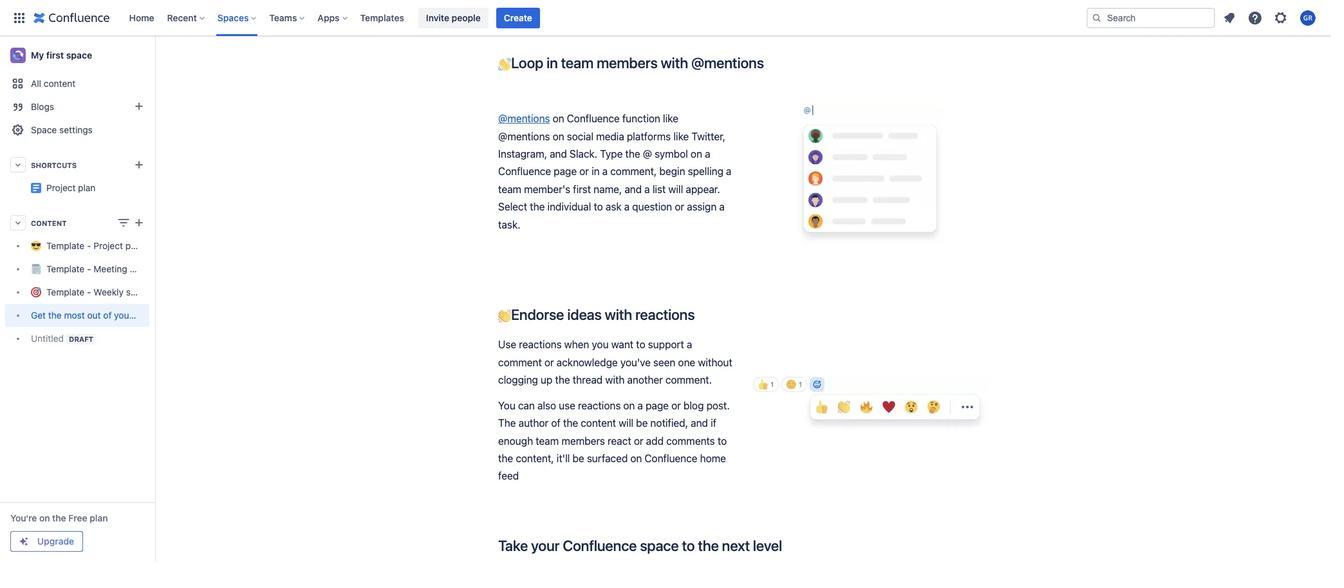 Task type: describe. For each thing, give the bounding box(es) containing it.
you're
[[10, 513, 37, 524]]

apps button
[[314, 7, 353, 28]]

twitter,
[[692, 130, 726, 142]]

or down the slack.
[[580, 166, 589, 177]]

Search field
[[1087, 7, 1216, 28]]

free
[[68, 513, 87, 524]]

premium image
[[19, 536, 29, 547]]

social
[[567, 130, 594, 142]]

space settings link
[[5, 118, 149, 142]]

tree inside space element
[[5, 234, 183, 350]]

apps
[[318, 12, 340, 23]]

content,
[[516, 453, 554, 464]]

shortcuts
[[31, 161, 77, 169]]

invite people button
[[418, 7, 489, 28]]

space settings
[[31, 124, 93, 135]]

draft
[[69, 335, 93, 343]]

blogs link
[[5, 95, 149, 118]]

the right get
[[48, 310, 62, 321]]

a inside you can also use reactions on a page or blog post. the author of the content will be notified, and if enough team members react or add comments to the content, it'll be surfaced on confluence home feed
[[638, 400, 643, 411]]

0 horizontal spatial project
[[46, 182, 76, 193]]

function
[[623, 113, 661, 124]]

settings
[[59, 124, 93, 135]]

seen
[[654, 357, 676, 368]]

:clap: image
[[498, 310, 511, 323]]

get
[[31, 310, 46, 321]]

of inside space element
[[103, 310, 112, 321]]

reactions inside you can also use reactions on a page or blog post. the author of the content will be notified, and if enough team members react or add comments to the content, it'll be surfaced on confluence home feed
[[578, 400, 621, 411]]

list
[[653, 183, 666, 195]]

my
[[31, 50, 44, 61]]

first inside space element
[[46, 50, 64, 61]]

to left next
[[682, 537, 695, 555]]

team down its
[[561, 54, 594, 72]]

use reactions when you want to support a comment or acknowledge you've seen one without clogging up the thread with another comment.
[[498, 339, 735, 386]]

instagram,
[[498, 148, 547, 160]]

team inside you can also use reactions on a page or blog post. the author of the content will be notified, and if enough team members react or add comments to the content, it'll be surfaced on confluence home feed
[[536, 435, 559, 447]]

create a page image
[[131, 215, 147, 231]]

weekly
[[94, 287, 124, 298]]

on inside space element
[[39, 513, 50, 524]]

create link
[[496, 7, 540, 28]]

space
[[31, 124, 57, 135]]

or left blog
[[672, 400, 681, 411]]

when inside use reactions when you want to support a comment or acknowledge you've seen one without clogging up the thread with another comment.
[[565, 339, 589, 351]]

a inside team members with permission to access the page can respond to any comment. plus, when a comment thread comes to its natural conclusion, comments can be resolved and cleared away.
[[930, 0, 935, 7]]

page for access
[[712, 0, 735, 7]]

templates
[[360, 12, 404, 23]]

content inside all content 'link'
[[44, 78, 76, 89]]

template for template - project plan
[[46, 240, 85, 251]]

on down react
[[631, 453, 642, 464]]

1 horizontal spatial project
[[94, 240, 123, 251]]

people
[[452, 12, 481, 23]]

its
[[576, 13, 587, 24]]

:clap: image
[[498, 310, 511, 323]]

page for on
[[646, 400, 669, 411]]

spaces
[[218, 12, 249, 23]]

will inside the on confluence function like @mentions on social media platforms like twitter, instagram, and slack. type the @ symbol on a confluence page or in a comment, begin spelling a team member's first name, and a list will appear. select the individual to ask a question or assign a task.
[[669, 183, 683, 195]]

to inside you can also use reactions on a page or blog post. the author of the content will be notified, and if enough team members react or add comments to the content, it'll be surfaced on confluence home feed
[[718, 435, 727, 447]]

a down the twitter,
[[705, 148, 711, 160]]

page inside the on confluence function like @mentions on social media platforms like twitter, instagram, and slack. type the @ symbol on a confluence page or in a comment, begin spelling a team member's first name, and a list will appear. select the individual to ask a question or assign a task.
[[554, 166, 577, 177]]

task.
[[498, 219, 521, 230]]

enough
[[498, 435, 533, 447]]

copy image for loop in team members with @mentions
[[763, 55, 778, 70]]

comment. inside team members with permission to access the page can respond to any comment. plus, when a comment thread comes to its natural conclusion, comments can be resolved and cleared away.
[[828, 0, 875, 7]]

thread inside use reactions when you want to support a comment or acknowledge you've seen one without clogging up the thread with another comment.
[[573, 374, 603, 386]]

a left list
[[645, 183, 650, 195]]

1 vertical spatial like
[[674, 130, 689, 142]]

comments inside you can also use reactions on a page or blog post. the author of the content will be notified, and if enough team members react or add comments to the content, it'll be surfaced on confluence home feed
[[667, 435, 715, 447]]

slack.
[[570, 148, 598, 160]]

begin
[[660, 166, 685, 177]]

comments inside team members with permission to access the page can respond to any comment. plus, when a comment thread comes to its natural conclusion, comments can be resolved and cleared away.
[[680, 13, 728, 24]]

ideas
[[567, 306, 602, 323]]

access
[[659, 0, 692, 7]]

home
[[129, 12, 154, 23]]

endorse ideas with reactions
[[511, 306, 695, 323]]

react
[[608, 435, 632, 447]]

on left social
[[553, 130, 564, 142]]

- for weekly
[[87, 287, 91, 298]]

my first space
[[31, 50, 92, 61]]

template - weekly status report link
[[5, 281, 180, 304]]

to inside the on confluence function like @mentions on social media platforms like twitter, instagram, and slack. type the @ symbol on a confluence page or in a comment, begin spelling a team member's first name, and a list will appear. select the individual to ask a question or assign a task.
[[594, 201, 603, 213]]

in inside the on confluence function like @mentions on social media platforms like twitter, instagram, and slack. type the @ symbol on a confluence page or in a comment, begin spelling a team member's first name, and a list will appear. select the individual to ask a question or assign a task.
[[592, 166, 600, 177]]

template for template - meeting notes
[[46, 264, 85, 275]]

the
[[498, 417, 516, 429]]

upgrade button
[[11, 532, 82, 551]]

comment. inside use reactions when you want to support a comment or acknowledge you've seen one without clogging up the thread with another comment.
[[666, 374, 712, 386]]

the down the member's
[[530, 201, 545, 213]]

banner containing home
[[0, 0, 1332, 36]]

loop
[[511, 54, 544, 72]]

the inside team members with permission to access the page can respond to any comment. plus, when a comment thread comes to its natural conclusion, comments can be resolved and cleared away.
[[694, 0, 709, 7]]

a right ask
[[624, 201, 630, 213]]

meeting
[[94, 264, 127, 275]]

2 vertical spatial space
[[640, 537, 679, 555]]

appear.
[[686, 183, 720, 195]]

assign
[[687, 201, 717, 213]]

content inside you can also use reactions on a page or blog post. the author of the content will be notified, and if enough team members react or add comments to the content, it'll be surfaced on confluence home feed
[[581, 417, 616, 429]]

1 horizontal spatial project plan
[[149, 177, 199, 188]]

feed
[[498, 470, 519, 482]]

home
[[700, 453, 726, 464]]

global element
[[8, 0, 1084, 36]]

all
[[31, 78, 41, 89]]

status
[[126, 287, 152, 298]]

natural
[[590, 13, 622, 24]]

and inside you can also use reactions on a page or blog post. the author of the content will be notified, and if enough team members react or add comments to the content, it'll be surfaced on confluence home feed
[[691, 417, 708, 429]]

1 vertical spatial @mentions
[[498, 113, 550, 124]]

home link
[[125, 7, 158, 28]]

use
[[559, 400, 576, 411]]

untitled
[[31, 333, 64, 344]]

to left its
[[564, 13, 574, 24]]

one
[[678, 357, 696, 368]]

you've
[[621, 357, 651, 368]]

invite
[[426, 12, 449, 23]]

and left the slack.
[[550, 148, 567, 160]]

spelling
[[688, 166, 724, 177]]

add shortcut image
[[131, 157, 147, 173]]

conclusion,
[[624, 13, 677, 24]]

on confluence function like @mentions on social media platforms like twitter, instagram, and slack. type the @ symbol on a confluence page or in a comment, begin spelling a team member's first name, and a list will appear. select the individual to ask a question or assign a task.
[[498, 113, 734, 230]]

notified,
[[651, 417, 688, 429]]

teams
[[269, 12, 297, 23]]

settings icon image
[[1274, 10, 1289, 25]]

notes
[[130, 264, 153, 275]]

you
[[498, 400, 516, 411]]

- for project
[[87, 240, 91, 251]]

blog
[[684, 400, 704, 411]]

get the most out of your team space link
[[5, 304, 183, 327]]

0 vertical spatial reactions
[[636, 306, 695, 323]]

on up spelling
[[691, 148, 703, 160]]

the left next
[[698, 537, 719, 555]]

template for template - weekly status report
[[46, 287, 85, 298]]

media
[[596, 130, 624, 142]]

comment inside use reactions when you want to support a comment or acknowledge you've seen one without clogging up the thread with another comment.
[[498, 357, 542, 368]]

1 horizontal spatial be
[[636, 417, 648, 429]]

shortcuts button
[[5, 153, 149, 176]]

clogging
[[498, 374, 538, 386]]

template - project plan
[[46, 240, 143, 251]]

blogs
[[31, 101, 54, 112]]

0 vertical spatial @mentions
[[692, 54, 764, 72]]

spaces button
[[214, 7, 262, 28]]

add
[[646, 435, 664, 447]]



Task type: vqa. For each thing, say whether or not it's contained in the screenshot.
Profile picture
no



Task type: locate. For each thing, give the bounding box(es) containing it.
1 vertical spatial members
[[597, 54, 658, 72]]

cleared
[[827, 13, 861, 24]]

to up conclusion,
[[647, 0, 657, 7]]

1 vertical spatial be
[[636, 417, 648, 429]]

out
[[87, 310, 101, 321]]

3 template from the top
[[46, 287, 85, 298]]

permission
[[594, 0, 645, 7]]

next
[[722, 537, 750, 555]]

in
[[547, 54, 558, 72], [592, 166, 600, 177]]

0 horizontal spatial space
[[66, 50, 92, 61]]

your down template - weekly status report
[[114, 310, 132, 321]]

0 vertical spatial members
[[526, 0, 570, 7]]

will right list
[[669, 183, 683, 195]]

recent
[[167, 12, 197, 23]]

2 vertical spatial -
[[87, 287, 91, 298]]

@
[[643, 148, 652, 160]]

1 vertical spatial comment.
[[666, 374, 712, 386]]

copy image up without
[[694, 307, 709, 322]]

0 horizontal spatial in
[[547, 54, 558, 72]]

0 vertical spatial can
[[737, 0, 754, 7]]

1 vertical spatial reactions
[[519, 339, 562, 351]]

invite people
[[426, 12, 481, 23]]

template - weekly status report
[[46, 287, 180, 298]]

on
[[553, 113, 564, 124], [553, 130, 564, 142], [691, 148, 703, 160], [624, 400, 635, 411], [631, 453, 642, 464], [39, 513, 50, 524]]

0 vertical spatial thread
[[498, 13, 528, 24]]

1 template from the top
[[46, 240, 85, 251]]

0 vertical spatial like
[[663, 113, 679, 124]]

can up 'author'
[[518, 400, 535, 411]]

copy image
[[763, 55, 778, 70], [694, 307, 709, 322]]

page right access
[[712, 0, 735, 7]]

team
[[561, 54, 594, 72], [498, 183, 522, 195], [135, 310, 156, 321], [536, 435, 559, 447]]

members inside team members with permission to access the page can respond to any comment. plus, when a comment thread comes to its natural conclusion, comments can be resolved and cleared away.
[[526, 0, 570, 7]]

template up most
[[46, 287, 85, 298]]

1 vertical spatial space
[[158, 310, 183, 321]]

1 horizontal spatial of
[[551, 417, 561, 429]]

1 vertical spatial content
[[581, 417, 616, 429]]

platforms
[[627, 130, 671, 142]]

and
[[807, 13, 824, 24], [550, 148, 567, 160], [625, 183, 642, 195], [691, 417, 708, 429]]

0 vertical spatial page
[[712, 0, 735, 7]]

with up its
[[572, 0, 592, 7]]

0 vertical spatial comment.
[[828, 0, 875, 7]]

templates link
[[356, 7, 408, 28]]

0 vertical spatial comments
[[680, 13, 728, 24]]

2 vertical spatial template
[[46, 287, 85, 298]]

copy image for endorse ideas with reactions
[[694, 307, 709, 322]]

a up one
[[687, 339, 692, 351]]

or left assign
[[675, 201, 685, 213]]

the down use
[[563, 417, 578, 429]]

of down also
[[551, 417, 561, 429]]

project
[[149, 177, 179, 188], [46, 182, 76, 193], [94, 240, 123, 251]]

name,
[[594, 183, 622, 195]]

comment. down one
[[666, 374, 712, 386]]

a down another
[[638, 400, 643, 411]]

2 vertical spatial be
[[573, 453, 584, 464]]

comments
[[680, 13, 728, 24], [667, 435, 715, 447]]

or left add
[[634, 435, 644, 447]]

first right my
[[46, 50, 64, 61]]

space inside get the most out of your team space link
[[158, 310, 183, 321]]

collapse sidebar image
[[140, 42, 169, 68]]

of inside you can also use reactions on a page or blog post. the author of the content will be notified, and if enough team members react or add comments to the content, it'll be surfaced on confluence home feed
[[551, 417, 561, 429]]

1 horizontal spatial when
[[902, 0, 927, 7]]

team inside the on confluence function like @mentions on social media platforms like twitter, instagram, and slack. type the @ symbol on a confluence page or in a comment, begin spelling a team member's first name, and a list will appear. select the individual to ask a question or assign a task.
[[498, 183, 522, 195]]

- left weekly
[[87, 287, 91, 298]]

1 horizontal spatial reactions
[[578, 400, 621, 411]]

be up add
[[636, 417, 648, 429]]

team down status
[[135, 310, 156, 321]]

0 vertical spatial of
[[103, 310, 112, 321]]

2 horizontal spatial be
[[750, 13, 762, 24]]

- left meeting in the top of the page
[[87, 264, 91, 275]]

0 horizontal spatial reactions
[[519, 339, 562, 351]]

page inside team members with permission to access the page can respond to any comment. plus, when a comment thread comes to its natural conclusion, comments can be resolved and cleared away.
[[712, 0, 735, 7]]

when right 'plus,' on the right of the page
[[902, 0, 927, 7]]

you can also use reactions on a page or blog post. the author of the content will be notified, and if enough team members react or add comments to the content, it'll be surfaced on confluence home feed
[[498, 400, 733, 482]]

like
[[663, 113, 679, 124], [674, 130, 689, 142]]

the left @
[[626, 148, 641, 160]]

1 vertical spatial copy image
[[694, 307, 709, 322]]

project plan link down the shortcuts dropdown button
[[46, 182, 96, 193]]

0 vertical spatial copy image
[[763, 55, 778, 70]]

with inside team members with permission to access the page can respond to any comment. plus, when a comment thread comes to its natural conclusion, comments can be resolved and cleared away.
[[572, 0, 592, 7]]

you're on the free plan
[[10, 513, 108, 524]]

can left 'respond'
[[737, 0, 754, 7]]

- up template - meeting notes link in the top left of the page
[[87, 240, 91, 251]]

1 vertical spatial of
[[551, 417, 561, 429]]

content
[[31, 219, 67, 227]]

with
[[572, 0, 592, 7], [661, 54, 688, 72], [605, 306, 632, 323], [606, 374, 625, 386]]

1 - from the top
[[87, 240, 91, 251]]

@mentions up instagram, at the left top of page
[[498, 113, 550, 124]]

plus,
[[877, 0, 900, 7]]

2 horizontal spatial space
[[640, 537, 679, 555]]

level
[[753, 537, 782, 555]]

to left any
[[797, 0, 807, 7]]

surfaced
[[587, 453, 628, 464]]

1 horizontal spatial space
[[158, 310, 183, 321]]

1 vertical spatial when
[[565, 339, 589, 351]]

0 vertical spatial -
[[87, 240, 91, 251]]

page up the member's
[[554, 166, 577, 177]]

2 - from the top
[[87, 264, 91, 275]]

be inside team members with permission to access the page can respond to any comment. plus, when a comment thread comes to its natural conclusion, comments can be resolved and cleared away.
[[750, 13, 762, 24]]

tree containing template - project plan
[[5, 234, 183, 350]]

create a blog image
[[131, 99, 147, 114]]

0 vertical spatial template
[[46, 240, 85, 251]]

and down any
[[807, 13, 824, 24]]

change view image
[[116, 215, 131, 231]]

1 horizontal spatial comment
[[938, 0, 982, 7]]

thread down team
[[498, 13, 528, 24]]

resolved
[[765, 13, 804, 24]]

to inside use reactions when you want to support a comment or acknowledge you've seen one without clogging up the thread with another comment.
[[636, 339, 646, 351]]

tree
[[5, 234, 183, 350]]

3 - from the top
[[87, 287, 91, 298]]

0 horizontal spatial first
[[46, 50, 64, 61]]

post.
[[707, 400, 730, 411]]

0 horizontal spatial when
[[565, 339, 589, 351]]

template - project plan link
[[5, 234, 149, 258]]

a inside use reactions when you want to support a comment or acknowledge you've seen one without clogging up the thread with another comment.
[[687, 339, 692, 351]]

to up home
[[718, 435, 727, 447]]

the
[[694, 0, 709, 7], [626, 148, 641, 160], [530, 201, 545, 213], [48, 310, 62, 321], [555, 374, 570, 386], [563, 417, 578, 429], [498, 453, 513, 464], [52, 513, 66, 524], [698, 537, 719, 555]]

get the most out of your team space
[[31, 310, 183, 321]]

0 horizontal spatial be
[[573, 453, 584, 464]]

@mentions down '@mentions' link
[[498, 130, 550, 142]]

help icon image
[[1248, 10, 1263, 25]]

respond
[[757, 0, 795, 7]]

teams button
[[266, 7, 310, 28]]

0 vertical spatial your
[[114, 310, 132, 321]]

first inside the on confluence function like @mentions on social media platforms like twitter, instagram, and slack. type the @ symbol on a confluence page or in a comment, begin spelling a team member's first name, and a list will appear. select the individual to ask a question or assign a task.
[[573, 183, 591, 195]]

0 horizontal spatial thread
[[498, 13, 528, 24]]

comments down notified,
[[667, 435, 715, 447]]

1 vertical spatial your
[[531, 537, 560, 555]]

comment. up cleared
[[828, 0, 875, 7]]

0 vertical spatial space
[[66, 50, 92, 61]]

@mentions inside the on confluence function like @mentions on social media platforms like twitter, instagram, and slack. type the @ symbol on a confluence page or in a comment, begin spelling a team member's first name, and a list will appear. select the individual to ask a question or assign a task.
[[498, 130, 550, 142]]

thread inside team members with permission to access the page can respond to any comment. plus, when a comment thread comes to its natural conclusion, comments can be resolved and cleared away.
[[498, 13, 528, 24]]

copy image down resolved
[[763, 55, 778, 70]]

untitled draft
[[31, 333, 93, 344]]

space element
[[0, 36, 199, 562]]

can
[[737, 0, 754, 7], [731, 13, 748, 24], [518, 400, 535, 411]]

page inside you can also use reactions on a page or blog post. the author of the content will be notified, and if enough team members react or add comments to the content, it'll be surfaced on confluence home feed
[[646, 400, 669, 411]]

on right '@mentions' link
[[553, 113, 564, 124]]

copy image
[[781, 538, 797, 553]]

project plan link up change view icon
[[5, 176, 199, 200]]

comes
[[531, 13, 562, 24]]

the inside use reactions when you want to support a comment or acknowledge you've seen one without clogging up the thread with another comment.
[[555, 374, 570, 386]]

when inside team members with permission to access the page can respond to any comment. plus, when a comment thread comes to its natural conclusion, comments can be resolved and cleared away.
[[902, 0, 927, 7]]

team up content,
[[536, 435, 559, 447]]

with down conclusion,
[[661, 54, 688, 72]]

banner
[[0, 0, 1332, 36]]

0 horizontal spatial will
[[619, 417, 634, 429]]

on right you're
[[39, 513, 50, 524]]

2 horizontal spatial page
[[712, 0, 735, 7]]

comment inside team members with permission to access the page can respond to any comment. plus, when a comment thread comes to its natural conclusion, comments can be resolved and cleared away.
[[938, 0, 982, 7]]

2 vertical spatial members
[[562, 435, 605, 447]]

1 vertical spatial -
[[87, 264, 91, 275]]

2 vertical spatial @mentions
[[498, 130, 550, 142]]

when up acknowledge
[[565, 339, 589, 351]]

1 horizontal spatial in
[[592, 166, 600, 177]]

reactions right use
[[578, 400, 621, 411]]

content button
[[5, 211, 149, 234]]

space inside my first space link
[[66, 50, 92, 61]]

0 horizontal spatial copy image
[[694, 307, 709, 322]]

0 vertical spatial in
[[547, 54, 558, 72]]

1 horizontal spatial comment.
[[828, 0, 875, 7]]

0 vertical spatial content
[[44, 78, 76, 89]]

a right assign
[[720, 201, 725, 213]]

1 vertical spatial first
[[573, 183, 591, 195]]

1 vertical spatial template
[[46, 264, 85, 275]]

without
[[698, 357, 733, 368]]

will inside you can also use reactions on a page or blog post. the author of the content will be notified, and if enough team members react or add comments to the content, it'll be surfaced on confluence home feed
[[619, 417, 634, 429]]

type
[[600, 148, 623, 160]]

reactions inside use reactions when you want to support a comment or acknowledge you've seen one without clogging up the thread with another comment.
[[519, 339, 562, 351]]

1 horizontal spatial will
[[669, 183, 683, 195]]

template - project plan image
[[31, 183, 41, 193]]

1 horizontal spatial first
[[573, 183, 591, 195]]

content
[[44, 78, 76, 89], [581, 417, 616, 429]]

members down natural
[[597, 54, 658, 72]]

also
[[538, 400, 556, 411]]

page up notified,
[[646, 400, 669, 411]]

can inside you can also use reactions on a page or blog post. the author of the content will be notified, and if enough team members react or add comments to the content, it'll be surfaced on confluence home feed
[[518, 400, 535, 411]]

the right up
[[555, 374, 570, 386]]

1 horizontal spatial thread
[[573, 374, 603, 386]]

0 vertical spatial be
[[750, 13, 762, 24]]

1 vertical spatial comment
[[498, 357, 542, 368]]

1 vertical spatial in
[[592, 166, 600, 177]]

confluence inside you can also use reactions on a page or blog post. the author of the content will be notified, and if enough team members react or add comments to the content, it'll be surfaced on confluence home feed
[[645, 453, 698, 464]]

@mentions link
[[498, 113, 550, 124]]

be
[[750, 13, 762, 24], [636, 417, 648, 429], [573, 453, 584, 464]]

will
[[669, 183, 683, 195], [619, 417, 634, 429]]

team inside space element
[[135, 310, 156, 321]]

0 horizontal spatial comment.
[[666, 374, 712, 386]]

0 vertical spatial first
[[46, 50, 64, 61]]

comments down access
[[680, 13, 728, 24]]

comment,
[[611, 166, 657, 177]]

be down 'respond'
[[750, 13, 762, 24]]

notification icon image
[[1222, 10, 1238, 25]]

0 vertical spatial comment
[[938, 0, 982, 7]]

your profile and preferences image
[[1301, 10, 1316, 25]]

report
[[154, 287, 180, 298]]

your right take
[[531, 537, 560, 555]]

member's
[[524, 183, 571, 195]]

when
[[902, 0, 927, 7], [565, 339, 589, 351]]

ask
[[606, 201, 622, 213]]

thread down acknowledge
[[573, 374, 603, 386]]

members
[[526, 0, 570, 7], [597, 54, 658, 72], [562, 435, 605, 447]]

0 vertical spatial when
[[902, 0, 927, 7]]

with down "you've"
[[606, 374, 625, 386]]

0 vertical spatial will
[[669, 183, 683, 195]]

acknowledge
[[557, 357, 618, 368]]

members up comes
[[526, 0, 570, 7]]

take
[[498, 537, 528, 555]]

team up select on the top left of the page
[[498, 183, 522, 195]]

team members with permission to access the page can respond to any comment. plus, when a comment thread comes to its natural conclusion, comments can be resolved and cleared away.
[[498, 0, 984, 24]]

author
[[519, 417, 549, 429]]

to left ask
[[594, 201, 603, 213]]

your inside tree
[[114, 310, 132, 321]]

in down the slack.
[[592, 166, 600, 177]]

the left free on the left of page
[[52, 513, 66, 524]]

upgrade
[[37, 536, 74, 547]]

content right all
[[44, 78, 76, 89]]

2 vertical spatial can
[[518, 400, 535, 411]]

- for meeting
[[87, 264, 91, 275]]

to right want at left
[[636, 339, 646, 351]]

1 vertical spatial can
[[731, 13, 748, 24]]

content up react
[[581, 417, 616, 429]]

another
[[627, 374, 663, 386]]

team
[[498, 0, 523, 7]]

2 vertical spatial reactions
[[578, 400, 621, 411]]

and left if
[[691, 417, 708, 429]]

the up the feed
[[498, 453, 513, 464]]

template - meeting notes link
[[5, 258, 153, 281]]

a up the name,
[[603, 166, 608, 177]]

with up want at left
[[605, 306, 632, 323]]

:wave: image
[[498, 58, 511, 71], [498, 58, 511, 71]]

recent button
[[163, 7, 210, 28]]

will up react
[[619, 417, 634, 429]]

1 vertical spatial thread
[[573, 374, 603, 386]]

search image
[[1092, 13, 1102, 23]]

support
[[648, 339, 684, 351]]

members inside you can also use reactions on a page or blog post. the author of the content will be notified, and if enough team members react or add comments to the content, it'll be surfaced on confluence home feed
[[562, 435, 605, 447]]

you
[[592, 339, 609, 351]]

a right spelling
[[726, 166, 732, 177]]

0 horizontal spatial of
[[103, 310, 112, 321]]

appswitcher icon image
[[12, 10, 27, 25]]

1 vertical spatial will
[[619, 417, 634, 429]]

0 horizontal spatial comment
[[498, 357, 542, 368]]

or inside use reactions when you want to support a comment or acknowledge you've seen one without clogging up the thread with another comment.
[[545, 357, 554, 368]]

reactions up support
[[636, 306, 695, 323]]

with inside use reactions when you want to support a comment or acknowledge you've seen one without clogging up the thread with another comment.
[[606, 374, 625, 386]]

2 horizontal spatial reactions
[[636, 306, 695, 323]]

page
[[712, 0, 735, 7], [554, 166, 577, 177], [646, 400, 669, 411]]

like up the platforms
[[663, 113, 679, 124]]

and inside team members with permission to access the page can respond to any comment. plus, when a comment thread comes to its natural conclusion, comments can be resolved and cleared away.
[[807, 13, 824, 24]]

in right loop
[[547, 54, 558, 72]]

or
[[580, 166, 589, 177], [675, 201, 685, 213], [545, 357, 554, 368], [672, 400, 681, 411], [634, 435, 644, 447]]

2 template from the top
[[46, 264, 85, 275]]

1 horizontal spatial copy image
[[763, 55, 778, 70]]

template down content dropdown button
[[46, 240, 85, 251]]

or up up
[[545, 357, 554, 368]]

it'll
[[557, 453, 570, 464]]

0 horizontal spatial project plan
[[46, 182, 96, 193]]

all content
[[31, 78, 76, 89]]

0 horizontal spatial your
[[114, 310, 132, 321]]

on down another
[[624, 400, 635, 411]]

1 horizontal spatial page
[[646, 400, 669, 411]]

1 vertical spatial comments
[[667, 435, 715, 447]]

question
[[632, 201, 672, 213]]

2 horizontal spatial project
[[149, 177, 179, 188]]

@mentions down team members with permission to access the page can respond to any comment. plus, when a comment thread comes to its natural conclusion, comments can be resolved and cleared away.
[[692, 54, 764, 72]]

template down template - project plan link
[[46, 264, 85, 275]]

most
[[64, 310, 85, 321]]

if
[[711, 417, 717, 429]]

loop in team members with @mentions
[[511, 54, 764, 72]]

confluence image
[[33, 10, 110, 25], [33, 10, 110, 25]]

be right the "it'll"
[[573, 453, 584, 464]]

away.
[[863, 13, 889, 24]]

and down comment,
[[625, 183, 642, 195]]

2 vertical spatial page
[[646, 400, 669, 411]]

0 horizontal spatial page
[[554, 166, 577, 177]]

1 vertical spatial page
[[554, 166, 577, 177]]

0 horizontal spatial content
[[44, 78, 76, 89]]

the right access
[[694, 0, 709, 7]]

of right "out"
[[103, 310, 112, 321]]

first up individual
[[573, 183, 591, 195]]

like up the symbol
[[674, 130, 689, 142]]

a right 'plus,' on the right of the page
[[930, 0, 935, 7]]

up
[[541, 374, 553, 386]]

1 horizontal spatial content
[[581, 417, 616, 429]]

can left resolved
[[731, 13, 748, 24]]

reactions down 'endorse'
[[519, 339, 562, 351]]

1 horizontal spatial your
[[531, 537, 560, 555]]

members up the "it'll"
[[562, 435, 605, 447]]



